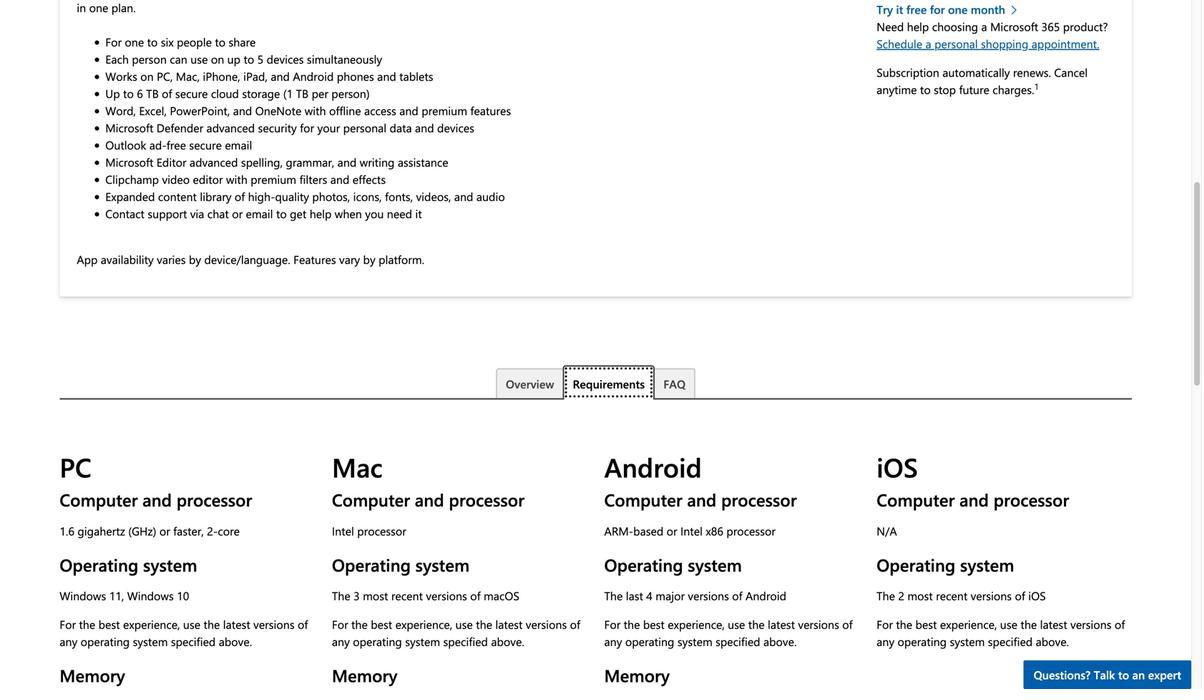 Task type: vqa. For each thing, say whether or not it's contained in the screenshot.
left 'PowerPoint'
no



Task type: locate. For each thing, give the bounding box(es) containing it.
or right based
[[667, 523, 678, 539]]

android inside for one to six people to share each person can use on up to 5 devices simultaneously works on pc, mac, iphone, ipad, and android phones and tablets up to 6 tb of secure cloud storage (1 tb per person) word, excel, powerpoint, and onenote with offline access and premium features microsoft defender advanced security for your personal data and devices outlook ad-free secure email microsoft editor advanced spelling, grammar, and writing assistance clipchamp video editor with premium filters and effects expanded content library of high-quality photos, icons, fonts, videos, and audio contact support via chat or email to get help when you need it
[[293, 69, 334, 84]]

help up schedule
[[907, 19, 929, 34]]

3 the from the left
[[351, 617, 368, 632]]

0 horizontal spatial windows
[[60, 588, 106, 604]]

3 above. from the left
[[764, 634, 797, 649]]

future
[[959, 82, 990, 97]]

1 horizontal spatial help
[[907, 19, 929, 34]]

0 vertical spatial for
[[930, 2, 945, 17]]

0 horizontal spatial free
[[167, 137, 186, 153]]

onenote
[[255, 103, 302, 118]]

4 computer and processor from the left
[[877, 488, 1070, 511]]

with up library
[[226, 172, 248, 187]]

use for pc
[[183, 617, 201, 632]]

email
[[225, 137, 252, 153], [246, 206, 273, 221]]

2 horizontal spatial memory
[[604, 664, 670, 687]]

0 horizontal spatial for
[[300, 120, 314, 135]]

works
[[105, 69, 137, 84]]

best for mac
[[371, 617, 392, 632]]

for the best experience, use the latest versions of any operating system specified above. down "the 3 most recent versions of macos" in the bottom left of the page
[[332, 617, 581, 649]]

learn more about microsoft 365 family. tab list
[[60, 366, 1132, 400]]

experience, down "the 2 most recent versions of ios"
[[940, 617, 997, 632]]

try
[[877, 2, 893, 17]]

0 vertical spatial help
[[907, 19, 929, 34]]

by right the 'varies'
[[189, 252, 201, 267]]

editor
[[193, 172, 223, 187]]

4 the from the left
[[476, 617, 492, 632]]

quality
[[275, 189, 309, 204]]

microsoft up shopping
[[991, 19, 1039, 34]]

each
[[105, 51, 129, 67]]

8 the from the left
[[1021, 617, 1037, 632]]

subscription automatically renews. cancel anytime to stop future charges.
[[877, 64, 1088, 97]]

intel processor
[[332, 523, 406, 539]]

for down windows 11, windows 10
[[60, 617, 76, 632]]

for the best experience, use the latest versions of any operating system specified above. down 10
[[60, 617, 308, 649]]

computer up n/a
[[877, 488, 955, 511]]

a right schedule
[[926, 36, 932, 51]]

4 latest from the left
[[1040, 617, 1068, 632]]

2 for the best experience, use the latest versions of any operating system specified above. from the left
[[332, 617, 581, 649]]

any
[[60, 634, 77, 649], [332, 634, 350, 649], [604, 634, 622, 649], [877, 634, 895, 649]]

tb right 6
[[146, 86, 159, 101]]

0 horizontal spatial personal
[[343, 120, 387, 135]]

renews.
[[1013, 64, 1051, 80]]

0 vertical spatial one
[[948, 2, 968, 17]]

free inside for one to six people to share each person can use on up to 5 devices simultaneously works on pc, mac, iphone, ipad, and android phones and tablets up to 6 tb of secure cloud storage (1 tb per person) word, excel, powerpoint, and onenote with offline access and premium features microsoft defender advanced security for your personal data and devices outlook ad-free secure email microsoft editor advanced spelling, grammar, and writing assistance clipchamp video editor with premium filters and effects expanded content library of high-quality photos, icons, fonts, videos, and audio contact support via chat or email to get help when you need it
[[167, 137, 186, 153]]

latest for mac
[[496, 617, 523, 632]]

to left get
[[276, 206, 287, 221]]

charges.
[[993, 82, 1035, 97]]

2 experience, from the left
[[396, 617, 452, 632]]

1 vertical spatial for
[[300, 120, 314, 135]]

1 horizontal spatial personal
[[935, 36, 978, 51]]

expert
[[1149, 667, 1182, 683]]

email up spelling,
[[225, 137, 252, 153]]

with down per
[[305, 103, 326, 118]]

use for mac
[[456, 617, 473, 632]]

intel left x86
[[681, 523, 703, 539]]

it right try
[[896, 2, 904, 17]]

4 operating from the left
[[898, 634, 947, 649]]

for for pc
[[60, 617, 76, 632]]

use down "the 2 most recent versions of ios"
[[1001, 617, 1018, 632]]

1 vertical spatial premium
[[251, 172, 296, 187]]

1 system from the left
[[133, 634, 168, 649]]

best for ios
[[916, 617, 937, 632]]

personal down access
[[343, 120, 387, 135]]

specified down macos
[[443, 634, 488, 649]]

experience, for pc
[[123, 617, 180, 632]]

use down "the 3 most recent versions of macos" in the bottom left of the page
[[456, 617, 473, 632]]

secure
[[175, 86, 208, 101], [189, 137, 222, 153]]

it
[[896, 2, 904, 17], [415, 206, 422, 221]]

1 recent from the left
[[391, 588, 423, 604]]

operating down the 3 most
[[353, 634, 402, 649]]

4 any from the left
[[877, 634, 895, 649]]

5 the from the left
[[624, 617, 640, 632]]

specified down 10
[[171, 634, 216, 649]]

by right vary
[[363, 252, 376, 267]]

to inside subscription automatically renews. cancel anytime to stop future charges.
[[920, 82, 931, 97]]

tb right (1
[[296, 86, 309, 101]]

2 operating system from the left
[[332, 553, 470, 576]]

memory for pc
[[60, 664, 125, 687]]

tb
[[146, 86, 159, 101], [296, 86, 309, 101]]

effects
[[353, 172, 386, 187]]

high-
[[248, 189, 275, 204]]

1 specified from the left
[[171, 634, 216, 649]]

windows 11, windows 10
[[60, 588, 189, 604]]

0 horizontal spatial one
[[125, 34, 144, 50]]

3 memory from the left
[[604, 664, 670, 687]]

to left stop
[[920, 82, 931, 97]]

specified down the last 4 major versions of android
[[716, 634, 761, 649]]

0 horizontal spatial it
[[415, 206, 422, 221]]

premium down tablets
[[422, 103, 467, 118]]

availability
[[101, 252, 154, 267]]

ad-
[[149, 137, 167, 153]]

processor
[[177, 488, 252, 511], [449, 488, 525, 511], [721, 488, 797, 511], [994, 488, 1070, 511], [357, 523, 406, 539], [727, 523, 776, 539]]

ios
[[877, 449, 918, 485], [1029, 588, 1046, 604]]

microsoft
[[991, 19, 1039, 34], [105, 120, 153, 135], [105, 154, 153, 170]]

operating system
[[60, 553, 197, 576], [332, 553, 470, 576], [604, 553, 742, 576], [877, 553, 1015, 576]]

free right try
[[907, 2, 927, 17]]

best down '4'
[[643, 617, 665, 632]]

to left six
[[147, 34, 158, 50]]

or right (ghz)
[[160, 523, 170, 539]]

1 for the best experience, use the latest versions of any operating system specified above. from the left
[[60, 617, 308, 649]]

computer for mac
[[332, 488, 410, 511]]

2 above. from the left
[[491, 634, 525, 649]]

experience, down windows 11, windows 10
[[123, 617, 180, 632]]

0 vertical spatial ios
[[877, 449, 918, 485]]

use down the last 4 major versions of android
[[728, 617, 745, 632]]

android
[[293, 69, 334, 84], [604, 449, 702, 485], [746, 588, 787, 604]]

1 horizontal spatial or
[[232, 206, 243, 221]]

0 vertical spatial secure
[[175, 86, 208, 101]]

3 operating system from the left
[[604, 553, 742, 576]]

macos
[[484, 588, 520, 604]]

system for mac
[[405, 634, 440, 649]]

for down the 3 most
[[332, 617, 348, 632]]

1 by from the left
[[189, 252, 201, 267]]

0 vertical spatial microsoft
[[991, 19, 1039, 34]]

for the best experience, use the latest versions of any operating system specified above. for ios
[[877, 617, 1125, 649]]

1 vertical spatial help
[[310, 206, 332, 221]]

best for pc
[[98, 617, 120, 632]]

1 vertical spatial personal
[[343, 120, 387, 135]]

filters
[[300, 172, 327, 187]]

you
[[365, 206, 384, 221]]

4 computer from the left
[[877, 488, 955, 511]]

2 specified from the left
[[443, 634, 488, 649]]

for the best experience, use the latest versions of any operating system specified above. for android
[[604, 617, 853, 649]]

1 vertical spatial android
[[604, 449, 702, 485]]

0 vertical spatial premium
[[422, 103, 467, 118]]

an
[[1133, 667, 1145, 683]]

personal inside need help choosing a microsoft 365 product? schedule a personal shopping appointment.
[[935, 36, 978, 51]]

for down the 2 most
[[877, 617, 893, 632]]

operating system up "the 3 most recent versions of macos" in the bottom left of the page
[[332, 553, 470, 576]]

up
[[227, 51, 241, 67]]

intel down "mac"
[[332, 523, 354, 539]]

recent for ios
[[936, 588, 968, 604]]

iphone,
[[203, 69, 240, 84]]

2 any from the left
[[332, 634, 350, 649]]

1 any from the left
[[60, 634, 77, 649]]

2 horizontal spatial android
[[746, 588, 787, 604]]

2 by from the left
[[363, 252, 376, 267]]

0 vertical spatial android
[[293, 69, 334, 84]]

0 horizontal spatial a
[[926, 36, 932, 51]]

specified
[[171, 634, 216, 649], [443, 634, 488, 649], [716, 634, 761, 649], [988, 634, 1033, 649]]

operating for android
[[625, 634, 675, 649]]

4 specified from the left
[[988, 634, 1033, 649]]

1 vertical spatial secure
[[189, 137, 222, 153]]

1 vertical spatial it
[[415, 206, 422, 221]]

operating system up major
[[604, 553, 742, 576]]

for inside for one to six people to share each person can use on up to 5 devices simultaneously works on pc, mac, iphone, ipad, and android phones and tablets up to 6 tb of secure cloud storage (1 tb per person) word, excel, powerpoint, and onenote with offline access and premium features microsoft defender advanced security for your personal data and devices outlook ad-free secure email microsoft editor advanced spelling, grammar, and writing assistance clipchamp video editor with premium filters and effects expanded content library of high-quality photos, icons, fonts, videos, and audio contact support via chat or email to get help when you need it
[[300, 120, 314, 135]]

on down 'person'
[[140, 69, 154, 84]]

best down the 2 most
[[916, 617, 937, 632]]

computer and processor
[[60, 488, 252, 511], [332, 488, 525, 511], [604, 488, 797, 511], [877, 488, 1070, 511]]

(ghz)
[[128, 523, 156, 539]]

advanced up editor
[[190, 154, 238, 170]]

secure down the mac, on the left top
[[175, 86, 208, 101]]

1 experience, from the left
[[123, 617, 180, 632]]

2 latest from the left
[[496, 617, 523, 632]]

computer and processor for ios
[[877, 488, 1070, 511]]

windows left 10
[[127, 588, 174, 604]]

use down people at the left top of page
[[191, 51, 208, 67]]

2 computer from the left
[[332, 488, 410, 511]]

devices down features
[[437, 120, 474, 135]]

for one to six people to share each person can use on up to 5 devices simultaneously works on pc, mac, iphone, ipad, and android phones and tablets up to 6 tb of secure cloud storage (1 tb per person) word, excel, powerpoint, and onenote with offline access and premium features microsoft defender advanced security for your personal data and devices outlook ad-free secure email microsoft editor advanced spelling, grammar, and writing assistance clipchamp video editor with premium filters and effects expanded content library of high-quality photos, icons, fonts, videos, and audio contact support via chat or email to get help when you need it
[[105, 34, 511, 221]]

features
[[294, 252, 336, 267]]

to inside dropdown button
[[1119, 667, 1130, 683]]

system down "the 3 most recent versions of macos" in the bottom left of the page
[[405, 634, 440, 649]]

for left your
[[300, 120, 314, 135]]

computer for android
[[604, 488, 683, 511]]

2 memory from the left
[[332, 664, 398, 687]]

help inside need help choosing a microsoft 365 product? schedule a personal shopping appointment.
[[907, 19, 929, 34]]

1 best from the left
[[98, 617, 120, 632]]

1 vertical spatial free
[[167, 137, 186, 153]]

help inside for one to six people to share each person can use on up to 5 devices simultaneously works on pc, mac, iphone, ipad, and android phones and tablets up to 6 tb of secure cloud storage (1 tb per person) word, excel, powerpoint, and onenote with offline access and premium features microsoft defender advanced security for your personal data and devices outlook ad-free secure email microsoft editor advanced spelling, grammar, and writing assistance clipchamp video editor with premium filters and effects expanded content library of high-quality photos, icons, fonts, videos, and audio contact support via chat or email to get help when you need it
[[310, 206, 332, 221]]

for the best experience, use the latest versions of any operating system specified above. down the last 4 major versions of android
[[604, 617, 853, 649]]

system down windows 11, windows 10
[[133, 634, 168, 649]]

to left 5
[[244, 51, 254, 67]]

for for android
[[604, 617, 621, 632]]

for
[[930, 2, 945, 17], [300, 120, 314, 135]]

operating system up windows 11, windows 10
[[60, 553, 197, 576]]

experience, down the last 4 major versions of android
[[668, 617, 725, 632]]

1 horizontal spatial a
[[982, 19, 987, 34]]

1 horizontal spatial devices
[[437, 120, 474, 135]]

0 vertical spatial personal
[[935, 36, 978, 51]]

2 intel from the left
[[681, 523, 703, 539]]

2-
[[207, 523, 218, 539]]

via
[[190, 206, 204, 221]]

premium down spelling,
[[251, 172, 296, 187]]

gigahertz
[[78, 523, 125, 539]]

2 best from the left
[[371, 617, 392, 632]]

operating down 11,
[[81, 634, 130, 649]]

specified down "the 2 most recent versions of ios"
[[988, 634, 1033, 649]]

0 horizontal spatial help
[[310, 206, 332, 221]]

1 vertical spatial one
[[125, 34, 144, 50]]

0 horizontal spatial recent
[[391, 588, 423, 604]]

1 horizontal spatial tb
[[296, 86, 309, 101]]

microsoft up clipchamp
[[105, 154, 153, 170]]

email down "high-"
[[246, 206, 273, 221]]

2 computer and processor from the left
[[332, 488, 525, 511]]

operating system for ios
[[877, 553, 1015, 576]]

1 horizontal spatial windows
[[127, 588, 174, 604]]

1 vertical spatial email
[[246, 206, 273, 221]]

0 horizontal spatial premium
[[251, 172, 296, 187]]

automatically
[[943, 64, 1010, 80]]

3 computer and processor from the left
[[604, 488, 797, 511]]

system down the last 4 major versions of android
[[678, 634, 713, 649]]

0 horizontal spatial by
[[189, 252, 201, 267]]

3 experience, from the left
[[668, 617, 725, 632]]

1 horizontal spatial ios
[[1029, 588, 1046, 604]]

1
[[1035, 81, 1039, 92]]

1 horizontal spatial recent
[[936, 588, 968, 604]]

help down photos,
[[310, 206, 332, 221]]

best down 11,
[[98, 617, 120, 632]]

processor for android
[[721, 488, 797, 511]]

to
[[147, 34, 158, 50], [215, 34, 226, 50], [244, 51, 254, 67], [920, 82, 931, 97], [123, 86, 134, 101], [276, 206, 287, 221], [1119, 667, 1130, 683]]

1 horizontal spatial intel
[[681, 523, 703, 539]]

3 latest from the left
[[768, 617, 795, 632]]

0 vertical spatial free
[[907, 2, 927, 17]]

3 any from the left
[[604, 634, 622, 649]]

2 the from the left
[[204, 617, 220, 632]]

up
[[105, 86, 120, 101]]

3 computer from the left
[[604, 488, 683, 511]]

by
[[189, 252, 201, 267], [363, 252, 376, 267]]

2 vertical spatial android
[[746, 588, 787, 604]]

1 vertical spatial on
[[140, 69, 154, 84]]

operating down the 2 most
[[898, 634, 947, 649]]

3 specified from the left
[[716, 634, 761, 649]]

use for ios
[[1001, 617, 1018, 632]]

for the best experience, use the latest versions of any operating system specified above. for pc
[[60, 617, 308, 649]]

0 horizontal spatial devices
[[267, 51, 304, 67]]

experience, down "the 3 most recent versions of macos" in the bottom left of the page
[[396, 617, 452, 632]]

1 computer and processor from the left
[[60, 488, 252, 511]]

1 operating from the left
[[81, 634, 130, 649]]

0 horizontal spatial memory
[[60, 664, 125, 687]]

can
[[170, 51, 187, 67]]

videos,
[[416, 189, 451, 204]]

for up each
[[105, 34, 122, 50]]

1 computer from the left
[[60, 488, 138, 511]]

per
[[312, 86, 328, 101]]

video
[[162, 172, 190, 187]]

any for mac
[[332, 634, 350, 649]]

0 horizontal spatial intel
[[332, 523, 354, 539]]

advanced down cloud
[[207, 120, 255, 135]]

1 horizontal spatial on
[[211, 51, 224, 67]]

1 horizontal spatial it
[[896, 2, 904, 17]]

4 best from the left
[[916, 617, 937, 632]]

3 operating from the left
[[625, 634, 675, 649]]

personal down choosing
[[935, 36, 978, 51]]

to left an
[[1119, 667, 1130, 683]]

operating down '4'
[[625, 634, 675, 649]]

0 horizontal spatial tb
[[146, 86, 159, 101]]

1 above. from the left
[[219, 634, 252, 649]]

0 horizontal spatial with
[[226, 172, 248, 187]]

on left up
[[211, 51, 224, 67]]

for for ios
[[877, 617, 893, 632]]

for up choosing
[[930, 2, 945, 17]]

1 horizontal spatial one
[[948, 2, 968, 17]]

for down the
[[604, 617, 621, 632]]

recent
[[391, 588, 423, 604], [936, 588, 968, 604]]

3 system from the left
[[678, 634, 713, 649]]

one up 'person'
[[125, 34, 144, 50]]

phones
[[337, 69, 374, 84]]

4 system from the left
[[950, 634, 985, 649]]

specified for android
[[716, 634, 761, 649]]

secure down defender
[[189, 137, 222, 153]]

use
[[191, 51, 208, 67], [183, 617, 201, 632], [456, 617, 473, 632], [728, 617, 745, 632], [1001, 617, 1018, 632]]

1 vertical spatial ios
[[1029, 588, 1046, 604]]

or
[[232, 206, 243, 221], [160, 523, 170, 539], [667, 523, 678, 539]]

recent right the 3 most
[[391, 588, 423, 604]]

it right need
[[415, 206, 422, 221]]

1 latest from the left
[[223, 617, 250, 632]]

use down 10
[[183, 617, 201, 632]]

anytime
[[877, 82, 917, 97]]

processor for pc
[[177, 488, 252, 511]]

2 system from the left
[[405, 634, 440, 649]]

data
[[390, 120, 412, 135]]

devices right 5
[[267, 51, 304, 67]]

tablets
[[400, 69, 433, 84]]

1 horizontal spatial by
[[363, 252, 376, 267]]

2 recent from the left
[[936, 588, 968, 604]]

1 horizontal spatial android
[[604, 449, 702, 485]]

specified for ios
[[988, 634, 1033, 649]]

4 operating system from the left
[[877, 553, 1015, 576]]

0 vertical spatial advanced
[[207, 120, 255, 135]]

computer and processor for mac
[[332, 488, 525, 511]]

4 above. from the left
[[1036, 634, 1069, 649]]

recent right the 2 most
[[936, 588, 968, 604]]

operating system up "the 2 most recent versions of ios"
[[877, 553, 1015, 576]]

offline
[[329, 103, 361, 118]]

above. for pc
[[219, 634, 252, 649]]

system
[[133, 634, 168, 649], [405, 634, 440, 649], [678, 634, 713, 649], [950, 634, 985, 649]]

use for android
[[728, 617, 745, 632]]

for the best experience, use the latest versions of any operating system specified above. down "the 2 most recent versions of ios"
[[877, 617, 1125, 649]]

schedule a personal shopping appointment. link
[[877, 36, 1100, 51]]

1 vertical spatial a
[[926, 36, 932, 51]]

windows left 11,
[[60, 588, 106, 604]]

4 for the best experience, use the latest versions of any operating system specified above. from the left
[[877, 617, 1125, 649]]

system down "the 2 most recent versions of ios"
[[950, 634, 985, 649]]

1 vertical spatial devices
[[437, 120, 474, 135]]

operating for pc
[[81, 634, 130, 649]]

microsoft up outlook
[[105, 120, 153, 135]]

4 experience, from the left
[[940, 617, 997, 632]]

a up schedule a personal shopping appointment. link
[[982, 19, 987, 34]]

0 horizontal spatial android
[[293, 69, 334, 84]]

best down the 3 most
[[371, 617, 392, 632]]

one up choosing
[[948, 2, 968, 17]]

computer up based
[[604, 488, 683, 511]]

above. for mac
[[491, 634, 525, 649]]

n/a
[[877, 523, 897, 539]]

2 operating from the left
[[353, 634, 402, 649]]

1 horizontal spatial memory
[[332, 664, 398, 687]]

operating system for mac
[[332, 553, 470, 576]]

questions? talk to an expert button
[[1024, 661, 1192, 689]]

2 tb from the left
[[296, 86, 309, 101]]

free down defender
[[167, 137, 186, 153]]

1 memory from the left
[[60, 664, 125, 687]]

0 vertical spatial it
[[896, 2, 904, 17]]

defender
[[157, 120, 203, 135]]

1 horizontal spatial with
[[305, 103, 326, 118]]

ipad,
[[243, 69, 268, 84]]

3 for the best experience, use the latest versions of any operating system specified above. from the left
[[604, 617, 853, 649]]

or right chat
[[232, 206, 243, 221]]

1 operating system from the left
[[60, 553, 197, 576]]

fonts,
[[385, 189, 413, 204]]

3 best from the left
[[643, 617, 665, 632]]

2 vertical spatial microsoft
[[105, 154, 153, 170]]

for
[[105, 34, 122, 50], [60, 617, 76, 632], [332, 617, 348, 632], [604, 617, 621, 632], [877, 617, 893, 632]]

above. for android
[[764, 634, 797, 649]]

questions? talk to an expert
[[1034, 667, 1182, 683]]

computer up intel processor
[[332, 488, 410, 511]]

5
[[257, 51, 264, 67]]

computer up gigahertz
[[60, 488, 138, 511]]



Task type: describe. For each thing, give the bounding box(es) containing it.
use inside for one to six people to share each person can use on up to 5 devices simultaneously works on pc, mac, iphone, ipad, and android phones and tablets up to 6 tb of secure cloud storage (1 tb per person) word, excel, powerpoint, and onenote with offline access and premium features microsoft defender advanced security for your personal data and devices outlook ad-free secure email microsoft editor advanced spelling, grammar, and writing assistance clipchamp video editor with premium filters and effects expanded content library of high-quality photos, icons, fonts, videos, and audio contact support via chat or email to get help when you need it
[[191, 51, 208, 67]]

to left 6
[[123, 86, 134, 101]]

computer for ios
[[877, 488, 955, 511]]

for the best experience, use the latest versions of any operating system specified above. for mac
[[332, 617, 581, 649]]

experience, for android
[[668, 617, 725, 632]]

your
[[317, 120, 340, 135]]

operating for ios
[[898, 634, 947, 649]]

11,
[[109, 588, 124, 604]]

month
[[971, 2, 1006, 17]]

the 3 most
[[332, 588, 388, 604]]

1 horizontal spatial premium
[[422, 103, 467, 118]]

subscription
[[877, 64, 940, 80]]

excel,
[[139, 103, 167, 118]]

memory for android
[[604, 664, 670, 687]]

it inside for one to six people to share each person can use on up to 5 devices simultaneously works on pc, mac, iphone, ipad, and android phones and tablets up to 6 tb of secure cloud storage (1 tb per person) word, excel, powerpoint, and onenote with offline access and premium features microsoft defender advanced security for your personal data and devices outlook ad-free secure email microsoft editor advanced spelling, grammar, and writing assistance clipchamp video editor with premium filters and effects expanded content library of high-quality photos, icons, fonts, videos, and audio contact support via chat or email to get help when you need it
[[415, 206, 422, 221]]

microsoft inside need help choosing a microsoft 365 product? schedule a personal shopping appointment.
[[991, 19, 1039, 34]]

1 windows from the left
[[60, 588, 106, 604]]

operating system for pc
[[60, 553, 197, 576]]

personal inside for one to six people to share each person can use on up to 5 devices simultaneously works on pc, mac, iphone, ipad, and android phones and tablets up to 6 tb of secure cloud storage (1 tb per person) word, excel, powerpoint, and onenote with offline access and premium features microsoft defender advanced security for your personal data and devices outlook ad-free secure email microsoft editor advanced spelling, grammar, and writing assistance clipchamp video editor with premium filters and effects expanded content library of high-quality photos, icons, fonts, videos, and audio contact support via chat or email to get help when you need it
[[343, 120, 387, 135]]

1.6
[[60, 523, 74, 539]]

try it free for one month link
[[877, 1, 1025, 18]]

4
[[647, 588, 653, 604]]

app availability varies by device/language. features vary by platform.
[[77, 252, 425, 267]]

processor for mac
[[449, 488, 525, 511]]

questions?
[[1034, 667, 1091, 683]]

content
[[158, 189, 197, 204]]

assistance
[[398, 154, 449, 170]]

0 horizontal spatial on
[[140, 69, 154, 84]]

word,
[[105, 103, 136, 118]]

shopping
[[981, 36, 1029, 51]]

experience, for mac
[[396, 617, 452, 632]]

schedule
[[877, 36, 923, 51]]

try it free for one month
[[877, 2, 1006, 17]]

appointment.
[[1032, 36, 1100, 51]]

2 horizontal spatial or
[[667, 523, 678, 539]]

operating for mac
[[353, 634, 402, 649]]

arm-
[[604, 523, 634, 539]]

choosing
[[932, 19, 979, 34]]

need help choosing a microsoft 365 product? schedule a personal shopping appointment.
[[877, 19, 1108, 51]]

or inside for one to six people to share each person can use on up to 5 devices simultaneously works on pc, mac, iphone, ipad, and android phones and tablets up to 6 tb of secure cloud storage (1 tb per person) word, excel, powerpoint, and onenote with offline access and premium features microsoft defender advanced security for your personal data and devices outlook ad-free secure email microsoft editor advanced spelling, grammar, and writing assistance clipchamp video editor with premium filters and effects expanded content library of high-quality photos, icons, fonts, videos, and audio contact support via chat or email to get help when you need it
[[232, 206, 243, 221]]

device/language.
[[204, 252, 290, 267]]

expanded
[[105, 189, 155, 204]]

best for android
[[643, 617, 665, 632]]

1 vertical spatial advanced
[[190, 154, 238, 170]]

last
[[626, 588, 643, 604]]

faster,
[[173, 523, 204, 539]]

app
[[77, 252, 98, 267]]

pc,
[[157, 69, 173, 84]]

powerpoint,
[[170, 103, 230, 118]]

1 vertical spatial with
[[226, 172, 248, 187]]

platform.
[[379, 252, 425, 267]]

talk
[[1094, 667, 1115, 683]]

processor for ios
[[994, 488, 1070, 511]]

grammar,
[[286, 154, 334, 170]]

clipchamp
[[105, 172, 159, 187]]

system for ios
[[950, 634, 985, 649]]

specified for pc
[[171, 634, 216, 649]]

memory for mac
[[332, 664, 398, 687]]

latest for ios
[[1040, 617, 1068, 632]]

features
[[471, 103, 511, 118]]

1 the from the left
[[79, 617, 95, 632]]

storage
[[242, 86, 280, 101]]

editor
[[157, 154, 186, 170]]

1.6 gigahertz (ghz) or faster, 2-core
[[60, 523, 240, 539]]

simultaneously
[[307, 51, 382, 67]]

the
[[604, 588, 623, 604]]

the 3 most recent versions of macos
[[332, 588, 520, 604]]

0 vertical spatial with
[[305, 103, 326, 118]]

major
[[656, 588, 685, 604]]

stop
[[934, 82, 956, 97]]

to left share
[[215, 34, 226, 50]]

the 2 most
[[877, 588, 933, 604]]

any for pc
[[60, 634, 77, 649]]

0 vertical spatial devices
[[267, 51, 304, 67]]

x86
[[706, 523, 724, 539]]

people
[[177, 34, 212, 50]]

0 vertical spatial a
[[982, 19, 987, 34]]

the 2 most recent versions of ios
[[877, 588, 1046, 604]]

computer and processor for android
[[604, 488, 797, 511]]

mac
[[332, 449, 383, 485]]

0 vertical spatial email
[[225, 137, 252, 153]]

system for pc
[[133, 634, 168, 649]]

for inside for one to six people to share each person can use on up to 5 devices simultaneously works on pc, mac, iphone, ipad, and android phones and tablets up to 6 tb of secure cloud storage (1 tb per person) word, excel, powerpoint, and onenote with offline access and premium features microsoft defender advanced security for your personal data and devices outlook ad-free secure email microsoft editor advanced spelling, grammar, and writing assistance clipchamp video editor with premium filters and effects expanded content library of high-quality photos, icons, fonts, videos, and audio contact support via chat or email to get help when you need it
[[105, 34, 122, 50]]

10
[[177, 588, 189, 604]]

icons,
[[353, 189, 382, 204]]

vary
[[339, 252, 360, 267]]

one inside for one to six people to share each person can use on up to 5 devices simultaneously works on pc, mac, iphone, ipad, and android phones and tablets up to 6 tb of secure cloud storage (1 tb per person) word, excel, powerpoint, and onenote with offline access and premium features microsoft defender advanced security for your personal data and devices outlook ad-free secure email microsoft editor advanced spelling, grammar, and writing assistance clipchamp video editor with premium filters and effects expanded content library of high-quality photos, icons, fonts, videos, and audio contact support via chat or email to get help when you need it
[[125, 34, 144, 50]]

core
[[218, 523, 240, 539]]

contact
[[105, 206, 145, 221]]

latest for android
[[768, 617, 795, 632]]

need
[[877, 19, 904, 34]]

six
[[161, 34, 174, 50]]

computer for pc
[[60, 488, 138, 511]]

7 the from the left
[[896, 617, 913, 632]]

any for android
[[604, 634, 622, 649]]

2 windows from the left
[[127, 588, 174, 604]]

6 the from the left
[[749, 617, 765, 632]]

specified for mac
[[443, 634, 488, 649]]

1 tb from the left
[[146, 86, 159, 101]]

0 vertical spatial on
[[211, 51, 224, 67]]

share
[[229, 34, 256, 50]]

photos,
[[312, 189, 350, 204]]

requirements link
[[563, 366, 655, 400]]

writing
[[360, 154, 395, 170]]

latest for pc
[[223, 617, 250, 632]]

(1
[[283, 86, 293, 101]]

spelling,
[[241, 154, 283, 170]]

any for ios
[[877, 634, 895, 649]]

for for mac
[[332, 617, 348, 632]]

cloud
[[211, 86, 239, 101]]

faq
[[664, 376, 686, 392]]

experience, for ios
[[940, 617, 997, 632]]

pc
[[60, 449, 92, 485]]

1 horizontal spatial for
[[930, 2, 945, 17]]

access
[[364, 103, 396, 118]]

1 intel from the left
[[332, 523, 354, 539]]

1 vertical spatial microsoft
[[105, 120, 153, 135]]

requirements
[[573, 376, 645, 392]]

security
[[258, 120, 297, 135]]

person)
[[332, 86, 370, 101]]

recent for mac
[[391, 588, 423, 604]]

365
[[1042, 19, 1060, 34]]

0 horizontal spatial or
[[160, 523, 170, 539]]

need
[[387, 206, 412, 221]]

system for android
[[678, 634, 713, 649]]

library
[[200, 189, 232, 204]]

varies
[[157, 252, 186, 267]]

1 horizontal spatial free
[[907, 2, 927, 17]]

operating system for android
[[604, 553, 742, 576]]

outlook
[[105, 137, 146, 153]]

cancel
[[1055, 64, 1088, 80]]

above. for ios
[[1036, 634, 1069, 649]]

computer and processor for pc
[[60, 488, 252, 511]]

overview link
[[496, 368, 564, 398]]

0 horizontal spatial ios
[[877, 449, 918, 485]]

support
[[148, 206, 187, 221]]

based
[[634, 523, 664, 539]]



